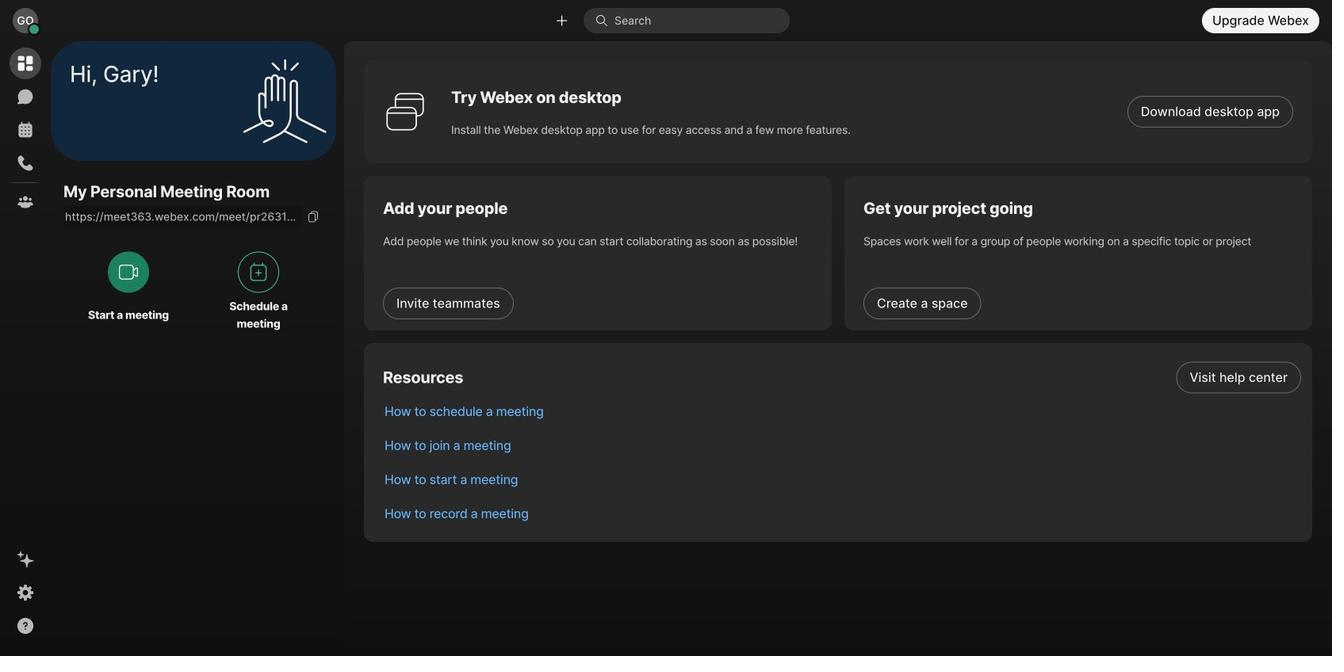 Task type: vqa. For each thing, say whether or not it's contained in the screenshot.
Messaging tab
no



Task type: describe. For each thing, give the bounding box(es) containing it.
1 list item from the top
[[372, 361, 1313, 395]]

3 list item from the top
[[372, 429, 1313, 463]]

2 list item from the top
[[372, 395, 1313, 429]]



Task type: locate. For each thing, give the bounding box(es) containing it.
4 list item from the top
[[372, 463, 1313, 497]]

None text field
[[63, 206, 301, 228]]

5 list item from the top
[[372, 497, 1313, 532]]

list item
[[372, 361, 1313, 395], [372, 395, 1313, 429], [372, 429, 1313, 463], [372, 463, 1313, 497], [372, 497, 1313, 532]]

webex tab list
[[10, 48, 41, 218]]

two hands high fiving image
[[237, 54, 332, 149]]

navigation
[[0, 41, 51, 657]]



